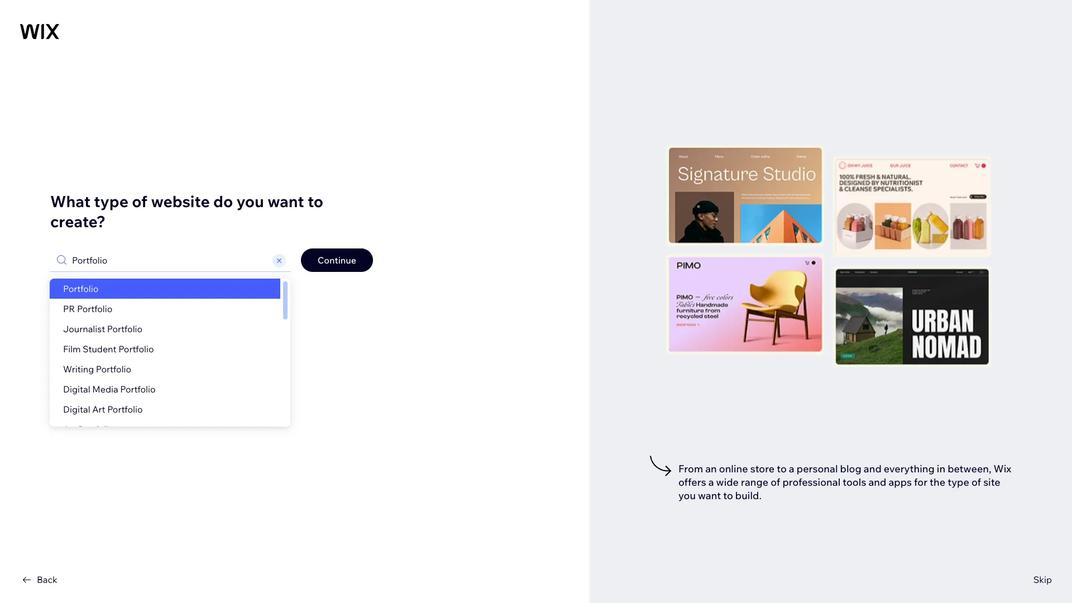 Task type: describe. For each thing, give the bounding box(es) containing it.
2 horizontal spatial to
[[777, 462, 787, 475]]

student
[[83, 343, 117, 354]]

0 vertical spatial and
[[864, 462, 882, 475]]

skip
[[1034, 574, 1052, 585]]

writing portfolio
[[63, 363, 131, 374]]

1 vertical spatial and
[[869, 476, 887, 489]]

portfolio up journalist portfolio
[[77, 303, 112, 314]]

portfolio up digital media portfolio
[[96, 363, 131, 374]]

between,
[[948, 462, 992, 475]]

portfolio up film student portfolio
[[107, 323, 143, 334]]

professional
[[783, 476, 841, 489]]

film student portfolio
[[63, 343, 154, 354]]

from
[[679, 462, 703, 475]]

an
[[706, 462, 717, 475]]

2 horizontal spatial of
[[972, 476, 981, 489]]

want inside from an online store to a personal blog and everything in between, wix offers a wide range of professional tools and apps for the type of site you want to build.
[[698, 489, 721, 502]]

portfolio option
[[50, 278, 280, 299]]

store
[[750, 462, 775, 475]]

type inside what type of website do you want to create?
[[94, 191, 128, 211]]

skip button
[[1034, 573, 1052, 586]]

from an online store to a personal blog and everything in between, wix offers a wide range of professional tools and apps for the type of site you want to build.
[[679, 462, 1012, 502]]

portfolio down "digital art portfolio"
[[78, 424, 114, 435]]

want inside what type of website do you want to create?
[[268, 191, 304, 211]]

digital media portfolio
[[63, 383, 156, 395]]

back button
[[20, 573, 57, 586]]

online
[[719, 462, 748, 475]]

for
[[914, 476, 928, 489]]

what type of website do you want to create?
[[50, 191, 323, 231]]

film
[[63, 343, 81, 354]]

tools
[[843, 476, 866, 489]]

site
[[984, 476, 1001, 489]]

list box containing portfolio
[[50, 278, 290, 439]]

personal
[[797, 462, 838, 475]]

portfolio right the student
[[119, 343, 154, 354]]

0 vertical spatial art
[[92, 404, 105, 415]]

art portfolio
[[63, 424, 114, 435]]

portfolio right media
[[120, 383, 156, 395]]

portfolio inside option
[[63, 283, 99, 294]]

continue
[[318, 254, 356, 266]]

you inside what type of website do you want to create?
[[237, 191, 264, 211]]

the
[[930, 476, 946, 489]]

1 vertical spatial art
[[63, 424, 76, 435]]

portfolio down digital media portfolio
[[107, 404, 143, 415]]

of inside what type of website do you want to create?
[[132, 191, 148, 211]]



Task type: vqa. For each thing, say whether or not it's contained in the screenshot.
top a
yes



Task type: locate. For each thing, give the bounding box(es) containing it.
0 vertical spatial a
[[789, 462, 795, 475]]

0 horizontal spatial want
[[268, 191, 304, 211]]

what
[[50, 191, 90, 211]]

pr
[[63, 303, 75, 314]]

1 horizontal spatial a
[[789, 462, 795, 475]]

in
[[937, 462, 946, 475]]

do
[[213, 191, 233, 211]]

1 vertical spatial type
[[948, 476, 970, 489]]

1 horizontal spatial want
[[698, 489, 721, 502]]

wide
[[716, 476, 739, 489]]

a down an
[[709, 476, 714, 489]]

everything
[[884, 462, 935, 475]]

type up create? at the left of page
[[94, 191, 128, 211]]

1 horizontal spatial type
[[948, 476, 970, 489]]

2 digital from the top
[[63, 404, 90, 415]]

0 horizontal spatial art
[[63, 424, 76, 435]]

to
[[308, 191, 323, 211], [777, 462, 787, 475], [723, 489, 733, 502]]

create?
[[50, 211, 106, 231]]

digital down the writing
[[63, 383, 90, 395]]

2 vertical spatial to
[[723, 489, 733, 502]]

1 vertical spatial you
[[679, 489, 696, 502]]

0 vertical spatial you
[[237, 191, 264, 211]]

wix
[[994, 462, 1012, 475]]

build.
[[736, 489, 762, 502]]

range
[[741, 476, 769, 489]]

portfolio up pr portfolio
[[63, 283, 99, 294]]

0 horizontal spatial of
[[132, 191, 148, 211]]

continue button
[[301, 248, 373, 272]]

you down offers
[[679, 489, 696, 502]]

of left website
[[132, 191, 148, 211]]

list box
[[50, 278, 290, 439]]

0 horizontal spatial you
[[237, 191, 264, 211]]

and right 'blog'
[[864, 462, 882, 475]]

blog
[[840, 462, 862, 475]]

1 horizontal spatial of
[[771, 476, 781, 489]]

1 horizontal spatial to
[[723, 489, 733, 502]]

1 horizontal spatial you
[[679, 489, 696, 502]]

digital
[[63, 383, 90, 395], [63, 404, 90, 415]]

offers
[[679, 476, 706, 489]]

a up professional
[[789, 462, 795, 475]]

back
[[37, 574, 57, 585]]

1 digital from the top
[[63, 383, 90, 395]]

0 vertical spatial type
[[94, 191, 128, 211]]

of down store
[[771, 476, 781, 489]]

apps
[[889, 476, 912, 489]]

0 horizontal spatial a
[[709, 476, 714, 489]]

you
[[237, 191, 264, 211], [679, 489, 696, 502]]

Search for your business or site type field
[[69, 249, 271, 271]]

type inside from an online store to a personal blog and everything in between, wix offers a wide range of professional tools and apps for the type of site you want to build.
[[948, 476, 970, 489]]

pr portfolio
[[63, 303, 112, 314]]

0 vertical spatial digital
[[63, 383, 90, 395]]

0 vertical spatial want
[[268, 191, 304, 211]]

art down media
[[92, 404, 105, 415]]

1 vertical spatial digital
[[63, 404, 90, 415]]

and
[[864, 462, 882, 475], [869, 476, 887, 489]]

1 horizontal spatial art
[[92, 404, 105, 415]]

you right do
[[237, 191, 264, 211]]

type down between,
[[948, 476, 970, 489]]

digital art portfolio
[[63, 404, 143, 415]]

and left apps
[[869, 476, 887, 489]]

want
[[268, 191, 304, 211], [698, 489, 721, 502]]

website
[[151, 191, 210, 211]]

journalist portfolio
[[63, 323, 143, 334]]

0 vertical spatial to
[[308, 191, 323, 211]]

media
[[92, 383, 118, 395]]

art
[[92, 404, 105, 415], [63, 424, 76, 435]]

digital for digital media portfolio
[[63, 383, 90, 395]]

1 vertical spatial to
[[777, 462, 787, 475]]

a
[[789, 462, 795, 475], [709, 476, 714, 489]]

journalist
[[63, 323, 105, 334]]

0 horizontal spatial to
[[308, 191, 323, 211]]

art down "digital art portfolio"
[[63, 424, 76, 435]]

type
[[94, 191, 128, 211], [948, 476, 970, 489]]

of
[[132, 191, 148, 211], [771, 476, 781, 489], [972, 476, 981, 489]]

of down between,
[[972, 476, 981, 489]]

to inside what type of website do you want to create?
[[308, 191, 323, 211]]

digital for digital art portfolio
[[63, 404, 90, 415]]

1 vertical spatial a
[[709, 476, 714, 489]]

portfolio
[[63, 283, 99, 294], [77, 303, 112, 314], [107, 323, 143, 334], [119, 343, 154, 354], [96, 363, 131, 374], [120, 383, 156, 395], [107, 404, 143, 415], [78, 424, 114, 435]]

0 horizontal spatial type
[[94, 191, 128, 211]]

1 vertical spatial want
[[698, 489, 721, 502]]

you inside from an online store to a personal blog and everything in between, wix offers a wide range of professional tools and apps for the type of site you want to build.
[[679, 489, 696, 502]]

writing
[[63, 363, 94, 374]]

digital up art portfolio
[[63, 404, 90, 415]]



